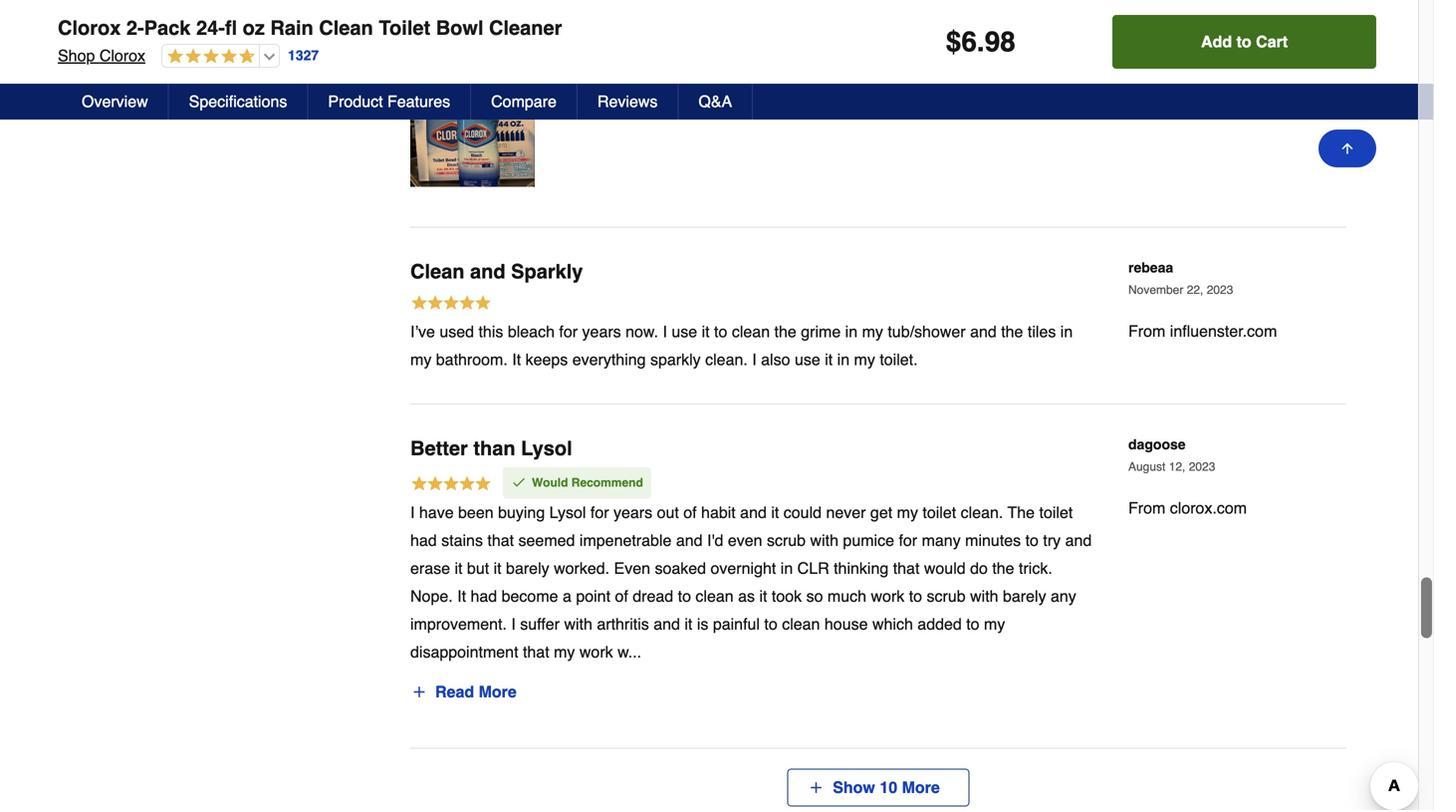 Task type: locate. For each thing, give the bounding box(es) containing it.
barely down trick.
[[1003, 587, 1047, 605]]

1 horizontal spatial it
[[512, 350, 521, 369]]

it up improvement.
[[457, 587, 466, 605]]

it right now.
[[702, 322, 710, 341]]

98
[[985, 26, 1016, 58]]

plus image left bowl
[[411, 18, 427, 34]]

1 horizontal spatial work
[[871, 587, 905, 605]]

years up impenetrable
[[614, 503, 653, 522]]

clorox.com
[[1170, 499, 1248, 517]]

5 stars image
[[410, 293, 492, 315], [410, 474, 492, 496]]

with down a
[[564, 615, 593, 633]]

that left would at the right
[[893, 559, 920, 578]]

1 horizontal spatial that
[[523, 643, 550, 661]]

1 vertical spatial clean.
[[961, 503, 1004, 522]]

nope.
[[410, 587, 453, 605]]

scrub down would at the right
[[927, 587, 966, 605]]

soaked
[[655, 559, 706, 578]]

$ 6 . 98
[[946, 26, 1016, 58]]

1 vertical spatial read more
[[435, 683, 517, 701]]

1 vertical spatial had
[[471, 587, 497, 605]]

with down "do"
[[971, 587, 999, 605]]

1 horizontal spatial toilet
[[1040, 503, 1073, 522]]

0 vertical spatial read
[[435, 17, 474, 35]]

2023 inside rebeaa november 22, 2023
[[1207, 283, 1234, 297]]

reviews
[[598, 92, 658, 111]]

to down soaked
[[678, 587, 691, 605]]

november
[[1129, 283, 1184, 297]]

impenetrable
[[580, 531, 672, 550]]

clean.
[[706, 350, 748, 369], [961, 503, 1004, 522]]

5 stars image up used
[[410, 293, 492, 315]]

6
[[962, 26, 977, 58]]

2 horizontal spatial with
[[971, 587, 999, 605]]

it down grime
[[825, 350, 833, 369]]

that
[[488, 531, 514, 550], [893, 559, 920, 578], [523, 643, 550, 661]]

1 vertical spatial with
[[971, 587, 999, 605]]

from down august
[[1129, 499, 1166, 517]]

0 vertical spatial scrub
[[767, 531, 806, 550]]

1 vertical spatial more
[[479, 683, 517, 701]]

scrub down could
[[767, 531, 806, 550]]

0 vertical spatial from
[[1129, 322, 1166, 340]]

2 from from the top
[[1129, 499, 1166, 517]]

clean up i've
[[410, 260, 465, 283]]

and down the dread at bottom left
[[654, 615, 680, 633]]

clean. left also
[[706, 350, 748, 369]]

the right "do"
[[993, 559, 1015, 578]]

0 horizontal spatial clean
[[319, 16, 373, 39]]

2 read from the top
[[435, 683, 474, 701]]

2023
[[1207, 283, 1234, 297], [1189, 460, 1216, 474]]

0 horizontal spatial scrub
[[767, 531, 806, 550]]

work up which at the bottom right
[[871, 587, 905, 605]]

toilet up try
[[1040, 503, 1073, 522]]

2-
[[126, 16, 144, 39]]

clean. up minutes in the right bottom of the page
[[961, 503, 1004, 522]]

features
[[388, 92, 450, 111]]

0 horizontal spatial that
[[488, 531, 514, 550]]

0 vertical spatial plus image
[[411, 18, 427, 34]]

0 vertical spatial it
[[512, 350, 521, 369]]

arthritis
[[597, 615, 649, 633]]

clean right rain
[[319, 16, 373, 39]]

i left the have
[[410, 503, 415, 522]]

12,
[[1169, 460, 1186, 474]]

0 vertical spatial more
[[479, 17, 517, 35]]

lysol
[[521, 437, 573, 460], [550, 503, 586, 522]]

my left toilet.
[[854, 350, 876, 369]]

and up even
[[740, 503, 767, 522]]

for
[[559, 322, 578, 341], [591, 503, 609, 522], [899, 531, 918, 550]]

it
[[512, 350, 521, 369], [457, 587, 466, 605]]

try
[[1044, 531, 1061, 550]]

read more button
[[410, 10, 518, 42], [410, 676, 518, 708]]

improvement.
[[410, 615, 507, 633]]

5 stars image up the have
[[410, 474, 492, 496]]

more down "disappointment" on the bottom
[[479, 683, 517, 701]]

dagoose august 12, 2023
[[1129, 436, 1216, 474]]

plus image down "disappointment" on the bottom
[[411, 684, 427, 700]]

clean up is
[[696, 587, 734, 605]]

2 vertical spatial more
[[902, 778, 940, 797]]

barely up become
[[506, 559, 550, 578]]

lysol inside i have been buying lysol for years out of habit and it could never get my toilet clean. the toilet had stains that seemed impenetrable and i'd even scrub with pumice for many minutes to try and erase it but it barely worked. even soaked overnight in clr thinking that would do the trick. nope. it had become a point of dread to clean as it took so much work to scrub with barely any improvement. i suffer with arthritis and it is painful to clean house which added to my disappointment that my work w...
[[550, 503, 586, 522]]

plus image left show
[[808, 780, 824, 796]]

and left i'd
[[676, 531, 703, 550]]

to up which at the bottom right
[[909, 587, 923, 605]]

0 vertical spatial barely
[[506, 559, 550, 578]]

more right 10
[[902, 778, 940, 797]]

had down but
[[471, 587, 497, 605]]

0 vertical spatial years
[[582, 322, 621, 341]]

tiles
[[1028, 322, 1056, 341]]

1 horizontal spatial had
[[471, 587, 497, 605]]

2 horizontal spatial that
[[893, 559, 920, 578]]

overview button
[[62, 84, 169, 120]]

2023 right 12,
[[1189, 460, 1216, 474]]

2 read more from the top
[[435, 683, 517, 701]]

1 vertical spatial 2023
[[1189, 460, 1216, 474]]

read more button up features
[[410, 10, 518, 42]]

have
[[419, 503, 454, 522]]

1 vertical spatial from
[[1129, 499, 1166, 517]]

in
[[846, 322, 858, 341], [1061, 322, 1073, 341], [838, 350, 850, 369], [781, 559, 793, 578]]

had up erase
[[410, 531, 437, 550]]

lysol down would
[[550, 503, 586, 522]]

1 horizontal spatial of
[[684, 503, 697, 522]]

plus image
[[411, 18, 427, 34], [411, 684, 427, 700], [808, 780, 824, 796]]

and right "tub/shower"
[[970, 322, 997, 341]]

and
[[470, 260, 506, 283], [970, 322, 997, 341], [740, 503, 767, 522], [676, 531, 703, 550], [1066, 531, 1092, 550], [654, 615, 680, 633]]

1 vertical spatial for
[[591, 503, 609, 522]]

to right added
[[967, 615, 980, 633]]

i've used this bleach for years now. i use it to clean the grime in my tub/shower and the tiles in my bathroom. it keeps everything sparkly clean. i also use it in my toilet.
[[410, 322, 1073, 369]]

2023 right 22,
[[1207, 283, 1234, 297]]

with up clr
[[811, 531, 839, 550]]

in left clr
[[781, 559, 793, 578]]

the
[[775, 322, 797, 341], [1002, 322, 1024, 341], [993, 559, 1015, 578]]

0 vertical spatial with
[[811, 531, 839, 550]]

clorox
[[58, 16, 121, 39], [99, 46, 146, 65]]

1 vertical spatial lysol
[[550, 503, 586, 522]]

0 vertical spatial clean.
[[706, 350, 748, 369]]

barely
[[506, 559, 550, 578], [1003, 587, 1047, 605]]

1 vertical spatial years
[[614, 503, 653, 522]]

would
[[532, 476, 568, 490]]

1 vertical spatial read more button
[[410, 676, 518, 708]]

of right out
[[684, 503, 697, 522]]

0 horizontal spatial of
[[615, 587, 628, 605]]

0 vertical spatial for
[[559, 322, 578, 341]]

read more right toilet
[[435, 17, 517, 35]]

my up toilet.
[[862, 322, 884, 341]]

0 horizontal spatial had
[[410, 531, 437, 550]]

1 horizontal spatial clean
[[410, 260, 465, 283]]

2 horizontal spatial for
[[899, 531, 918, 550]]

the
[[1008, 503, 1035, 522]]

cart
[[1256, 32, 1288, 51]]

toilet
[[923, 503, 957, 522], [1040, 503, 1073, 522]]

clean inside i've used this bleach for years now. i use it to clean the grime in my tub/shower and the tiles in my bathroom. it keeps everything sparkly clean. i also use it in my toilet.
[[732, 322, 770, 341]]

clorox up the shop clorox
[[58, 16, 121, 39]]

years
[[582, 322, 621, 341], [614, 503, 653, 522]]

0 vertical spatial 5 stars image
[[410, 293, 492, 315]]

1 vertical spatial 5 stars image
[[410, 474, 492, 496]]

0 horizontal spatial use
[[672, 322, 698, 341]]

and inside i've used this bleach for years now. i use it to clean the grime in my tub/shower and the tiles in my bathroom. it keeps everything sparkly clean. i also use it in my toilet.
[[970, 322, 997, 341]]

0 horizontal spatial clean.
[[706, 350, 748, 369]]

tub/shower
[[888, 322, 966, 341]]

$
[[946, 26, 962, 58]]

of
[[684, 503, 697, 522], [615, 587, 628, 605]]

bleach
[[508, 322, 555, 341]]

2 toilet from the left
[[1040, 503, 1073, 522]]

2 vertical spatial for
[[899, 531, 918, 550]]

years up "everything"
[[582, 322, 621, 341]]

for up the "keeps"
[[559, 322, 578, 341]]

1 vertical spatial barely
[[1003, 587, 1047, 605]]

0 horizontal spatial work
[[580, 643, 613, 661]]

1 toilet from the left
[[923, 503, 957, 522]]

clr
[[798, 559, 830, 578]]

0 horizontal spatial toilet
[[923, 503, 957, 522]]

lysol up would
[[521, 437, 573, 460]]

2 5 stars image from the top
[[410, 474, 492, 496]]

i left 'suffer'
[[511, 615, 516, 633]]

add
[[1202, 32, 1233, 51]]

toilet up many at the right of the page
[[923, 503, 957, 522]]

1 5 stars image from the top
[[410, 293, 492, 315]]

1 vertical spatial use
[[795, 350, 821, 369]]

to right the add
[[1237, 32, 1252, 51]]

1 vertical spatial clean
[[696, 587, 734, 605]]

use
[[672, 322, 698, 341], [795, 350, 821, 369]]

read more down "disappointment" on the bottom
[[435, 683, 517, 701]]

0 vertical spatial clorox
[[58, 16, 121, 39]]

get
[[871, 503, 893, 522]]

become
[[502, 587, 558, 605]]

0 vertical spatial read more
[[435, 17, 517, 35]]

1 horizontal spatial clean.
[[961, 503, 1004, 522]]

1 vertical spatial that
[[893, 559, 920, 578]]

took
[[772, 587, 802, 605]]

work left the w...
[[580, 643, 613, 661]]

sparkly
[[651, 350, 701, 369]]

0 vertical spatial clean
[[732, 322, 770, 341]]

0 vertical spatial read more button
[[410, 10, 518, 42]]

1 horizontal spatial use
[[795, 350, 821, 369]]

clean up also
[[732, 322, 770, 341]]

of up arthritis
[[615, 587, 628, 605]]

1 vertical spatial work
[[580, 643, 613, 661]]

and right try
[[1066, 531, 1092, 550]]

to left try
[[1026, 531, 1039, 550]]

use down grime
[[795, 350, 821, 369]]

22,
[[1187, 283, 1204, 297]]

buying
[[498, 503, 545, 522]]

use up sparkly
[[672, 322, 698, 341]]

1 from from the top
[[1129, 322, 1166, 340]]

0 horizontal spatial barely
[[506, 559, 550, 578]]

1 read more button from the top
[[410, 10, 518, 42]]

i right now.
[[663, 322, 667, 341]]

that down 'suffer'
[[523, 643, 550, 661]]

to right now.
[[714, 322, 728, 341]]

many
[[922, 531, 961, 550]]

any
[[1051, 587, 1077, 605]]

scrub
[[767, 531, 806, 550], [927, 587, 966, 605]]

even
[[614, 559, 651, 578]]

0 vertical spatial 2023
[[1207, 283, 1234, 297]]

1 vertical spatial read
[[435, 683, 474, 701]]

read more
[[435, 17, 517, 35], [435, 683, 517, 701]]

dread
[[633, 587, 674, 605]]

reviews button
[[578, 84, 679, 120]]

clean
[[319, 16, 373, 39], [410, 260, 465, 283]]

read more button down "disappointment" on the bottom
[[410, 676, 518, 708]]

it left the "keeps"
[[512, 350, 521, 369]]

read
[[435, 17, 474, 35], [435, 683, 474, 701]]

the inside i have been buying lysol for years out of habit and it could never get my toilet clean. the toilet had stains that seemed impenetrable and i'd even scrub with pumice for many minutes to try and erase it but it barely worked. even soaked overnight in clr thinking that would do the trick. nope. it had become a point of dread to clean as it took so much work to scrub with barely any improvement. i suffer with arthritis and it is painful to clean house which added to my disappointment that my work w...
[[993, 559, 1015, 578]]

read right toilet
[[435, 17, 474, 35]]

pumice
[[843, 531, 895, 550]]

overview
[[82, 92, 148, 111]]

from influenster.com
[[1129, 322, 1278, 340]]

clorox down 2-
[[99, 46, 146, 65]]

0 horizontal spatial it
[[457, 587, 466, 605]]

1 vertical spatial it
[[457, 587, 466, 605]]

0 vertical spatial use
[[672, 322, 698, 341]]

had
[[410, 531, 437, 550], [471, 587, 497, 605]]

.
[[977, 26, 985, 58]]

0 horizontal spatial with
[[564, 615, 593, 633]]

from
[[1129, 322, 1166, 340], [1129, 499, 1166, 517]]

clean down so
[[782, 615, 820, 633]]

stains
[[442, 531, 483, 550]]

rebeaa
[[1129, 260, 1174, 275]]

add to cart
[[1202, 32, 1288, 51]]

from down november
[[1129, 322, 1166, 340]]

0 horizontal spatial for
[[559, 322, 578, 341]]

that down buying
[[488, 531, 514, 550]]

the left tiles
[[1002, 322, 1024, 341]]

for left many at the right of the page
[[899, 531, 918, 550]]

to
[[1237, 32, 1252, 51], [714, 322, 728, 341], [1026, 531, 1039, 550], [678, 587, 691, 605], [909, 587, 923, 605], [765, 615, 778, 633], [967, 615, 980, 633]]

2023 inside dagoose august 12, 2023
[[1189, 460, 1216, 474]]

my right added
[[984, 615, 1006, 633]]

been
[[458, 503, 494, 522]]

in down grime
[[838, 350, 850, 369]]

1 vertical spatial of
[[615, 587, 628, 605]]

1 vertical spatial scrub
[[927, 587, 966, 605]]

more up "compare"
[[479, 17, 517, 35]]

for down recommend
[[591, 503, 609, 522]]

read down "disappointment" on the bottom
[[435, 683, 474, 701]]



Task type: describe. For each thing, give the bounding box(es) containing it.
shop
[[58, 46, 95, 65]]

i left also
[[752, 350, 757, 369]]

it right but
[[494, 559, 502, 578]]

clean and sparkly
[[410, 260, 583, 283]]

2 vertical spatial clean
[[782, 615, 820, 633]]

0 vertical spatial that
[[488, 531, 514, 550]]

4.7 stars image
[[162, 48, 255, 66]]

it inside i've used this bleach for years now. i use it to clean the grime in my tub/shower and the tiles in my bathroom. it keeps everything sparkly clean. i also use it in my toilet.
[[512, 350, 521, 369]]

clean. inside i've used this bleach for years now. i use it to clean the grime in my tub/shower and the tiles in my bathroom. it keeps everything sparkly clean. i also use it in my toilet.
[[706, 350, 748, 369]]

cleaner
[[489, 16, 562, 39]]

better than lysol
[[410, 437, 573, 460]]

and left 'sparkly'
[[470, 260, 506, 283]]

checkmark image
[[511, 474, 527, 490]]

out
[[657, 503, 679, 522]]

1 horizontal spatial for
[[591, 503, 609, 522]]

in right grime
[[846, 322, 858, 341]]

product features button
[[308, 84, 471, 120]]

in right tiles
[[1061, 322, 1073, 341]]

2 vertical spatial with
[[564, 615, 593, 633]]

2 vertical spatial plus image
[[808, 780, 824, 796]]

from clorox.com
[[1129, 499, 1248, 517]]

but
[[467, 559, 489, 578]]

much
[[828, 587, 867, 605]]

never
[[826, 503, 866, 522]]

which
[[873, 615, 913, 633]]

to down took on the right bottom of page
[[765, 615, 778, 633]]

1 read more from the top
[[435, 17, 517, 35]]

would
[[924, 559, 966, 578]]

is
[[697, 615, 709, 633]]

show
[[833, 778, 876, 797]]

the up also
[[775, 322, 797, 341]]

0 vertical spatial clean
[[319, 16, 373, 39]]

i have been buying lysol for years out of habit and it could never get my toilet clean. the toilet had stains that seemed impenetrable and i'd even scrub with pumice for many minutes to try and erase it but it barely worked. even soaked overnight in clr thinking that would do the trick. nope. it had become a point of dread to clean as it took so much work to scrub with barely any improvement. i suffer with arthritis and it is painful to clean house which added to my disappointment that my work w...
[[410, 503, 1092, 661]]

5 stars image for better
[[410, 474, 492, 496]]

5 stars image for clean
[[410, 293, 492, 315]]

overnight
[[711, 559, 776, 578]]

rain
[[270, 16, 314, 39]]

my right the get
[[897, 503, 919, 522]]

1327
[[288, 47, 319, 63]]

i'd
[[707, 531, 724, 550]]

years inside i've used this bleach for years now. i use it to clean the grime in my tub/shower and the tiles in my bathroom. it keeps everything sparkly clean. i also use it in my toilet.
[[582, 322, 621, 341]]

shop clorox
[[58, 46, 146, 65]]

seemed
[[519, 531, 575, 550]]

influenster.com
[[1170, 322, 1278, 340]]

from for clean and sparkly
[[1129, 322, 1166, 340]]

habit
[[701, 503, 736, 522]]

could
[[784, 503, 822, 522]]

than
[[474, 437, 516, 460]]

1 vertical spatial clean
[[410, 260, 465, 283]]

1 vertical spatial clorox
[[99, 46, 146, 65]]

suffer
[[520, 615, 560, 633]]

bowl
[[436, 16, 484, 39]]

from for better than lysol
[[1129, 499, 1166, 517]]

1 vertical spatial plus image
[[411, 684, 427, 700]]

everything
[[573, 350, 646, 369]]

now.
[[626, 322, 659, 341]]

it right as
[[760, 587, 768, 605]]

show 10 more
[[824, 778, 949, 797]]

2 read more button from the top
[[410, 676, 518, 708]]

would recommend
[[532, 476, 643, 490]]

0 vertical spatial lysol
[[521, 437, 573, 460]]

do
[[971, 559, 988, 578]]

a
[[563, 587, 572, 605]]

1 horizontal spatial scrub
[[927, 587, 966, 605]]

clean. inside i have been buying lysol for years out of habit and it could never get my toilet clean. the toilet had stains that seemed impenetrable and i'd even scrub with pumice for many minutes to try and erase it but it barely worked. even soaked overnight in clr thinking that would do the trick. nope. it had become a point of dread to clean as it took so much work to scrub with barely any improvement. i suffer with arthritis and it is painful to clean house which added to my disappointment that my work w...
[[961, 503, 1004, 522]]

dagoose
[[1129, 436, 1186, 452]]

august
[[1129, 460, 1166, 474]]

arrow up image
[[1340, 140, 1356, 156]]

to inside button
[[1237, 32, 1252, 51]]

even
[[728, 531, 763, 550]]

1 horizontal spatial with
[[811, 531, 839, 550]]

product features
[[328, 92, 450, 111]]

it left but
[[455, 559, 463, 578]]

add to cart button
[[1113, 15, 1377, 69]]

0 vertical spatial of
[[684, 503, 697, 522]]

it left is
[[685, 615, 693, 633]]

also
[[761, 350, 791, 369]]

in inside i have been buying lysol for years out of habit and it could never get my toilet clean. the toilet had stains that seemed impenetrable and i'd even scrub with pumice for many minutes to try and erase it but it barely worked. even soaked overnight in clr thinking that would do the trick. nope. it had become a point of dread to clean as it took so much work to scrub with barely any improvement. i suffer with arthritis and it is painful to clean house which added to my disappointment that my work w...
[[781, 559, 793, 578]]

my down 'suffer'
[[554, 643, 575, 661]]

specifications
[[189, 92, 287, 111]]

grime
[[801, 322, 841, 341]]

2023 for better than lysol
[[1189, 460, 1216, 474]]

house
[[825, 615, 868, 633]]

clorox 2-pack 24-fl oz rain clean toilet bowl cleaner
[[58, 16, 562, 39]]

thinking
[[834, 559, 889, 578]]

w...
[[618, 643, 642, 661]]

rebeaa november 22, 2023
[[1129, 260, 1234, 297]]

1 horizontal spatial barely
[[1003, 587, 1047, 605]]

this
[[479, 322, 504, 341]]

specifications button
[[169, 84, 308, 120]]

i've
[[410, 322, 435, 341]]

keeps
[[526, 350, 568, 369]]

better
[[410, 437, 468, 460]]

https://photos us.bazaarvoice.com/photo/2/cghvdg86y2xvcm94ynjhbmq/51b1d0ae 76a9 5f2c b918 a431f789be6b image
[[410, 62, 535, 187]]

minutes
[[966, 531, 1021, 550]]

10
[[880, 778, 898, 797]]

recommend
[[572, 476, 643, 490]]

years inside i have been buying lysol for years out of habit and it could never get my toilet clean. the toilet had stains that seemed impenetrable and i'd even scrub with pumice for many minutes to try and erase it but it barely worked. even soaked overnight in clr thinking that would do the trick. nope. it had become a point of dread to clean as it took so much work to scrub with barely any improvement. i suffer with arthritis and it is painful to clean house which added to my disappointment that my work w...
[[614, 503, 653, 522]]

toilet.
[[880, 350, 918, 369]]

used
[[440, 322, 474, 341]]

q&a
[[699, 92, 732, 111]]

q&a button
[[679, 84, 753, 120]]

0 vertical spatial had
[[410, 531, 437, 550]]

0 vertical spatial work
[[871, 587, 905, 605]]

painful
[[713, 615, 760, 633]]

erase
[[410, 559, 450, 578]]

2023 for clean and sparkly
[[1207, 283, 1234, 297]]

oz
[[243, 16, 265, 39]]

it left could
[[771, 503, 779, 522]]

fl
[[225, 16, 237, 39]]

bathroom.
[[436, 350, 508, 369]]

it inside i have been buying lysol for years out of habit and it could never get my toilet clean. the toilet had stains that seemed impenetrable and i'd even scrub with pumice for many minutes to try and erase it but it barely worked. even soaked overnight in clr thinking that would do the trick. nope. it had become a point of dread to clean as it took so much work to scrub with barely any improvement. i suffer with arthritis and it is painful to clean house which added to my disappointment that my work w...
[[457, 587, 466, 605]]

compare
[[491, 92, 557, 111]]

my down i've
[[410, 350, 432, 369]]

to inside i've used this bleach for years now. i use it to clean the grime in my tub/shower and the tiles in my bathroom. it keeps everything sparkly clean. i also use it in my toilet.
[[714, 322, 728, 341]]

so
[[807, 587, 823, 605]]

1 read from the top
[[435, 17, 474, 35]]

worked.
[[554, 559, 610, 578]]

for inside i've used this bleach for years now. i use it to clean the grime in my tub/shower and the tiles in my bathroom. it keeps everything sparkly clean. i also use it in my toilet.
[[559, 322, 578, 341]]

2 vertical spatial that
[[523, 643, 550, 661]]



Task type: vqa. For each thing, say whether or not it's contained in the screenshot.
3rd Power from left
no



